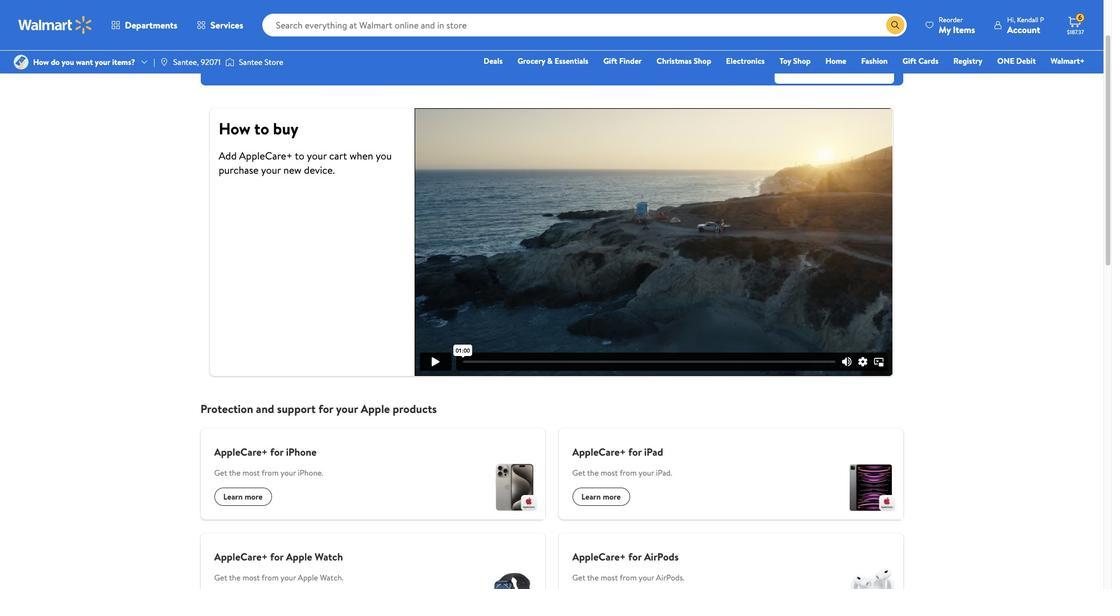 Task type: describe. For each thing, give the bounding box(es) containing it.
applecare+ for iphone
[[214, 445, 317, 459]]

toy
[[780, 55, 791, 67]]

your for get the most from your ipad.
[[639, 467, 654, 479]]

how do you want your items?
[[33, 56, 135, 68]]

p
[[1040, 15, 1044, 24]]

from for people
[[309, 50, 333, 66]]

fashion
[[861, 55, 888, 67]]

get for applecare+ for iphone
[[214, 467, 227, 479]]

account
[[1007, 23, 1040, 36]]

airpods
[[644, 550, 679, 564]]

0 horizontal spatial to
[[254, 117, 269, 139]]

know
[[414, 50, 440, 66]]

purchase
[[219, 163, 259, 177]]

 image for santee store
[[225, 56, 234, 68]]

home
[[826, 55, 847, 67]]

learn more button for applecare+ for iphone
[[214, 488, 272, 506]]

protection
[[200, 401, 253, 416]]

get for applecare+ for apple watch
[[214, 572, 227, 583]]

walmart+
[[1051, 55, 1085, 67]]

gift cards link
[[898, 55, 944, 67]]

applecare+ for applecare+ for airpods
[[572, 550, 626, 564]]

new
[[283, 163, 302, 177]]

your for how do you want your items?
[[95, 56, 110, 68]]

applecare+ for apple watch
[[214, 550, 343, 564]]

toy shop link
[[775, 55, 816, 67]]

gift cards
[[903, 55, 939, 67]]

store
[[265, 56, 283, 68]]

& for service
[[258, 50, 265, 66]]

|
[[153, 56, 155, 68]]

get the most from your iphone.
[[214, 467, 323, 479]]

shop for toy shop
[[793, 55, 811, 67]]

who
[[391, 50, 412, 66]]

from for ipad.
[[620, 467, 637, 479]]

most for ipad
[[601, 467, 618, 479]]

deals
[[484, 55, 503, 67]]

how for how do you want your items?
[[33, 56, 49, 68]]

for for applecare+ for apple watch
[[270, 550, 284, 564]]

departments button
[[102, 11, 187, 39]]

people
[[355, 50, 388, 66]]

applecare+ for ipad. get the most from your ipad. image
[[840, 457, 903, 520]]

santee
[[239, 56, 263, 68]]

debit
[[1016, 55, 1036, 67]]

items?
[[112, 56, 135, 68]]

essentials
[[555, 55, 589, 67]]

cards
[[919, 55, 939, 67]]

your for get the most from your apple watch.
[[281, 572, 296, 583]]

santee,
[[173, 56, 199, 68]]

protection and support for your apple products
[[200, 401, 437, 416]]

learn for applecare+ for iphone
[[223, 491, 243, 502]]

when
[[350, 148, 373, 163]]

do
[[51, 56, 60, 68]]

iphone.
[[298, 467, 323, 479]]

applecare+ inside add applecare+ to your cart when you purchase your new device.
[[239, 148, 293, 163]]

iphone
[[286, 445, 317, 459]]

gift for gift cards
[[903, 55, 917, 67]]

your for get the most from your iphone.
[[281, 467, 296, 479]]

electronics
[[726, 55, 765, 67]]

buy
[[273, 117, 298, 139]]

6 $187.37
[[1067, 13, 1084, 36]]

one
[[997, 55, 1015, 67]]

Search search field
[[262, 14, 907, 37]]

how to buy
[[219, 117, 298, 139]]

hi, kendall p account
[[1007, 15, 1044, 36]]

applecare+ for applecare+ for ipad
[[572, 445, 626, 459]]

services
[[211, 19, 243, 31]]

how for how to buy
[[219, 117, 250, 139]]

learn for applecare+ for ipad
[[581, 491, 601, 502]]

items
[[953, 23, 975, 36]]

kendall
[[1017, 15, 1039, 24]]

your for protection and support for your apple products
[[336, 401, 358, 416]]

to inside add applecare+ to your cart when you purchase your new device.
[[295, 148, 304, 163]]

christmas
[[657, 55, 692, 67]]

applecare+ for applecare+ for apple watch
[[214, 550, 268, 564]]

grocery & essentials link
[[512, 55, 594, 67]]

deals link
[[479, 55, 508, 67]]

Walmart Site-Wide search field
[[262, 14, 907, 37]]



Task type: vqa. For each thing, say whether or not it's contained in the screenshot.
THE $187.37
yes



Task type: locate. For each thing, give the bounding box(es) containing it.
1 horizontal spatial  image
[[225, 56, 234, 68]]

0 horizontal spatial how
[[33, 56, 49, 68]]

the for applecare+ for iphone
[[229, 467, 241, 479]]

christmas shop link
[[652, 55, 716, 67]]

santee store
[[239, 56, 283, 68]]

applecare+ for ipad
[[572, 445, 663, 459]]

0 horizontal spatial you
[[62, 56, 74, 68]]

0 horizontal spatial learn more
[[223, 491, 263, 502]]

airpods.
[[656, 572, 685, 583]]

 image right |
[[160, 58, 169, 67]]

more
[[245, 491, 263, 502], [603, 491, 621, 502]]

applecare+ for apple watch. get the most from your apple watch. image
[[482, 562, 545, 590]]

the down applecare+ for ipad
[[587, 467, 599, 479]]

& inside 'grocery & essentials' link
[[547, 55, 553, 67]]

learn more
[[223, 491, 263, 502], [581, 491, 621, 502]]

grocery
[[518, 55, 545, 67]]

apple for products
[[361, 401, 390, 416]]

the down applecare+ for apple watch
[[229, 572, 241, 583]]

get the most from your iphone. image
[[482, 457, 545, 520]]

 image right 92071
[[225, 56, 234, 68]]

6
[[1078, 13, 1082, 22]]

0 horizontal spatial shop
[[694, 55, 711, 67]]

1 learn more from the left
[[223, 491, 263, 502]]

to down the buy
[[295, 148, 304, 163]]

for for applecare+ for iphone
[[270, 445, 284, 459]]

1 vertical spatial to
[[295, 148, 304, 163]]

home link
[[820, 55, 852, 67]]

how
[[33, 56, 49, 68], [219, 117, 250, 139]]

0 vertical spatial how
[[33, 56, 49, 68]]

1 vertical spatial products
[[393, 401, 437, 416]]

services button
[[187, 11, 253, 39]]

walmart+ link
[[1046, 55, 1090, 67]]

0 vertical spatial apple
[[361, 401, 390, 416]]

1 learn more button from the left
[[214, 488, 272, 506]]

fashion link
[[856, 55, 893, 67]]

how up add
[[219, 117, 250, 139]]

applecare+ up "get the most from your airpods."
[[572, 550, 626, 564]]

learn more for applecare+ for ipad
[[581, 491, 621, 502]]

applecare+ for applecare+ support
[[219, 14, 314, 39]]

get for applecare+ for ipad
[[572, 467, 585, 479]]

learn
[[223, 491, 243, 502], [581, 491, 601, 502]]

learn more button for applecare+ for ipad
[[572, 488, 630, 506]]

learn more down get the most from your ipad.
[[581, 491, 621, 502]]

the for applecare+ for airpods
[[587, 572, 599, 583]]

from down applecare+ for ipad
[[620, 467, 637, 479]]

1 vertical spatial how
[[219, 117, 250, 139]]

& for grocery
[[547, 55, 553, 67]]

1 horizontal spatial products
[[468, 50, 512, 66]]

& right 'service'
[[258, 50, 265, 66]]

you right when
[[376, 148, 392, 163]]

1 vertical spatial apple
[[286, 550, 312, 564]]

how left the do
[[33, 56, 49, 68]]

1 horizontal spatial shop
[[793, 55, 811, 67]]

1 horizontal spatial more
[[603, 491, 621, 502]]

for for applecare+ for ipad
[[628, 445, 642, 459]]

most
[[242, 467, 260, 479], [601, 467, 618, 479], [242, 572, 260, 583], [601, 572, 618, 583]]

watch
[[315, 550, 343, 564]]

1 more from the left
[[245, 491, 263, 502]]

0 horizontal spatial learn
[[223, 491, 243, 502]]

0 horizontal spatial products
[[393, 401, 437, 416]]

get the most from your apple watch.
[[214, 572, 344, 583]]

1 horizontal spatial learn more
[[581, 491, 621, 502]]

applecare+ down the how to buy
[[239, 148, 293, 163]]

support down the applecare+ support
[[268, 50, 306, 66]]

 image
[[14, 55, 29, 70]]

to left the buy
[[254, 117, 269, 139]]

get
[[214, 467, 227, 479], [572, 467, 585, 479], [214, 572, 227, 583], [572, 572, 585, 583]]

the down applecare+ for airpods
[[587, 572, 599, 583]]

applecare+ for airpods
[[572, 550, 679, 564]]

2 vertical spatial apple
[[298, 572, 318, 583]]

device.
[[304, 163, 335, 177]]

one debit
[[997, 55, 1036, 67]]

walmart image
[[18, 16, 92, 34]]

applecare+ for airpods. get the most from your airpods. image
[[840, 562, 903, 590]]

0 horizontal spatial  image
[[160, 58, 169, 67]]

support
[[318, 14, 380, 39], [268, 50, 306, 66], [277, 401, 316, 416]]

0 vertical spatial you
[[62, 56, 74, 68]]

add applecare+ to your cart when you purchase your new device.
[[219, 148, 392, 177]]

hi,
[[1007, 15, 1016, 24]]

 image for santee, 92071
[[160, 58, 169, 67]]

most for iphone
[[242, 467, 260, 479]]

apple
[[361, 401, 390, 416], [286, 550, 312, 564], [298, 572, 318, 583]]

0 horizontal spatial more
[[245, 491, 263, 502]]

1 horizontal spatial gift
[[903, 55, 917, 67]]

toy shop
[[780, 55, 811, 67]]

from down applecare+ for iphone
[[262, 467, 279, 479]]

shop right toy at the right top of page
[[793, 55, 811, 67]]

92071
[[201, 56, 221, 68]]

from for apple
[[262, 572, 279, 583]]

christmas shop
[[657, 55, 711, 67]]

support for for
[[277, 401, 316, 416]]

0 horizontal spatial &
[[258, 50, 265, 66]]

add
[[219, 148, 237, 163]]

shop right christmas
[[694, 55, 711, 67]]

1 horizontal spatial learn more button
[[572, 488, 630, 506]]

more down get the most from your ipad.
[[603, 491, 621, 502]]

2 more from the left
[[603, 491, 621, 502]]

the for applecare+ for ipad
[[587, 467, 599, 479]]

reorder my items
[[939, 15, 975, 36]]

most down applecare+ for airpods
[[601, 572, 618, 583]]

best.
[[515, 50, 538, 66]]

finder
[[619, 55, 642, 67]]

most for apple
[[242, 572, 260, 583]]

gift finder
[[603, 55, 642, 67]]

santee, 92071
[[173, 56, 221, 68]]

registry link
[[948, 55, 988, 67]]

departments
[[125, 19, 177, 31]]

service
[[219, 50, 255, 66]]

want
[[76, 56, 93, 68]]

1 horizontal spatial how
[[219, 117, 250, 139]]

1 learn from the left
[[223, 491, 243, 502]]

learn more down the get the most from your iphone. on the bottom left
[[223, 491, 263, 502]]

0 vertical spatial products
[[468, 50, 512, 66]]

ipad.
[[656, 467, 672, 479]]

to
[[254, 117, 269, 139], [295, 148, 304, 163]]

products
[[468, 50, 512, 66], [393, 401, 437, 416]]

support for from
[[268, 50, 306, 66]]

apple for watch.
[[298, 572, 318, 583]]

get the most from your ipad.
[[572, 467, 672, 479]]

applecare+
[[219, 14, 314, 39], [239, 148, 293, 163], [214, 445, 268, 459], [572, 445, 626, 459], [214, 550, 268, 564], [572, 550, 626, 564]]

most down applecare+ for iphone
[[242, 467, 260, 479]]

service & support from the people who know your products best.
[[219, 50, 538, 66]]

2 shop from the left
[[793, 55, 811, 67]]

2 gift from the left
[[903, 55, 917, 67]]

you right the do
[[62, 56, 74, 68]]

from for iphone.
[[262, 467, 279, 479]]

get for applecare+ for airpods
[[572, 572, 585, 583]]

applecare+ up get the most from your apple watch.
[[214, 550, 268, 564]]

the down applecare+ for iphone
[[229, 467, 241, 479]]

1 gift from the left
[[603, 55, 617, 67]]

cart
[[329, 148, 347, 163]]

support up people
[[318, 14, 380, 39]]

learn more button down the get the most from your iphone. on the bottom left
[[214, 488, 272, 506]]

from down the applecare+ support
[[309, 50, 333, 66]]

gift for gift finder
[[603, 55, 617, 67]]

0 horizontal spatial learn more button
[[214, 488, 272, 506]]

applecare+ for applecare+ for iphone
[[214, 445, 268, 459]]

applecare+ up the get the most from your iphone. on the bottom left
[[214, 445, 268, 459]]

2 learn from the left
[[581, 491, 601, 502]]

learn more for applecare+ for iphone
[[223, 491, 263, 502]]

registry
[[954, 55, 983, 67]]

electronics link
[[721, 55, 770, 67]]

get the most from your airpods.
[[572, 572, 685, 583]]

learn more button down get the most from your ipad.
[[572, 488, 630, 506]]

 image
[[225, 56, 234, 68], [160, 58, 169, 67]]

gift left finder
[[603, 55, 617, 67]]

2 vertical spatial support
[[277, 401, 316, 416]]

watch.
[[320, 572, 344, 583]]

from down applecare+ for airpods
[[620, 572, 637, 583]]

gift left the cards
[[903, 55, 917, 67]]

applecare+ support
[[219, 14, 380, 39]]

more for iphone
[[245, 491, 263, 502]]

for for applecare+ for airpods
[[628, 550, 642, 564]]

search icon image
[[891, 21, 900, 30]]

0 vertical spatial support
[[318, 14, 380, 39]]

and
[[256, 401, 274, 416]]

0 vertical spatial to
[[254, 117, 269, 139]]

your
[[443, 50, 465, 66], [95, 56, 110, 68], [307, 148, 327, 163], [261, 163, 281, 177], [336, 401, 358, 416], [281, 467, 296, 479], [639, 467, 654, 479], [281, 572, 296, 583], [639, 572, 654, 583]]

gift
[[603, 55, 617, 67], [903, 55, 917, 67]]

learn down get the most from your ipad.
[[581, 491, 601, 502]]

applecare+ up 'santee store'
[[219, 14, 314, 39]]

more down the get the most from your iphone. on the bottom left
[[245, 491, 263, 502]]

reorder
[[939, 15, 963, 24]]

from down applecare+ for apple watch
[[262, 572, 279, 583]]

1 vertical spatial you
[[376, 148, 392, 163]]

applecare+ up get the most from your ipad.
[[572, 445, 626, 459]]

more for ipad
[[603, 491, 621, 502]]

1 horizontal spatial to
[[295, 148, 304, 163]]

the for applecare+ for apple watch
[[229, 572, 241, 583]]

shop for christmas shop
[[694, 55, 711, 67]]

the left people
[[336, 50, 352, 66]]

support right and
[[277, 401, 316, 416]]

1 vertical spatial support
[[268, 50, 306, 66]]

ipad
[[644, 445, 663, 459]]

1 horizontal spatial learn
[[581, 491, 601, 502]]

1 horizontal spatial you
[[376, 148, 392, 163]]

my
[[939, 23, 951, 36]]

one debit link
[[992, 55, 1041, 67]]

your for get the most from your airpods.
[[639, 572, 654, 583]]

most down applecare+ for apple watch
[[242, 572, 260, 583]]

2 learn more button from the left
[[572, 488, 630, 506]]

0 horizontal spatial gift
[[603, 55, 617, 67]]

learn down the get the most from your iphone. on the bottom left
[[223, 491, 243, 502]]

most for airpods
[[601, 572, 618, 583]]

for
[[319, 401, 333, 416], [270, 445, 284, 459], [628, 445, 642, 459], [270, 550, 284, 564], [628, 550, 642, 564]]

& right grocery in the left of the page
[[547, 55, 553, 67]]

1 shop from the left
[[694, 55, 711, 67]]

most down applecare+ for ipad
[[601, 467, 618, 479]]

$187.37
[[1067, 28, 1084, 36]]

1 horizontal spatial &
[[547, 55, 553, 67]]

gift finder link
[[598, 55, 647, 67]]

you inside add applecare+ to your cart when you purchase your new device.
[[376, 148, 392, 163]]

grocery & essentials
[[518, 55, 589, 67]]

from for airpods.
[[620, 572, 637, 583]]

2 learn more from the left
[[581, 491, 621, 502]]



